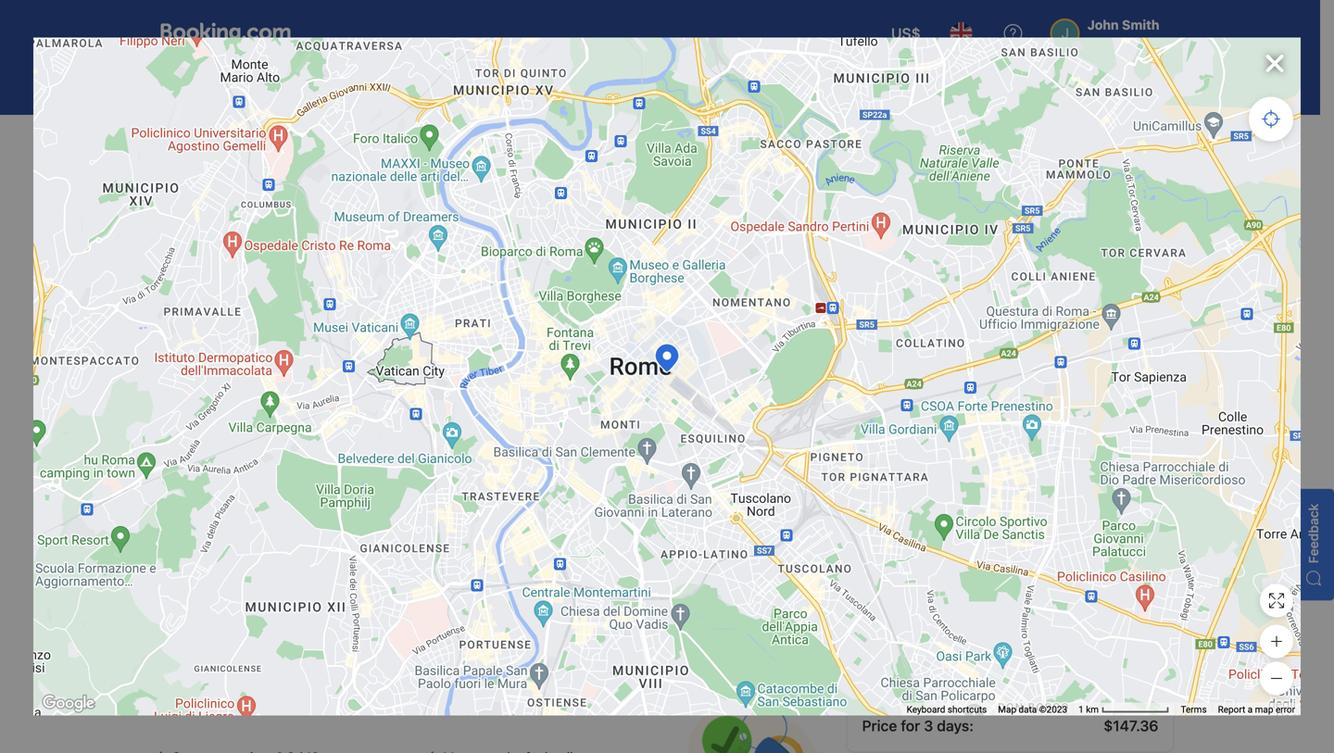 Task type: locate. For each thing, give the bounding box(es) containing it.
1 vertical spatial off
[[965, 549, 982, 564]]

view up price
[[899, 549, 928, 564]]

train
[[274, 149, 310, 166], [544, 149, 580, 166], [999, 430, 1031, 446], [999, 523, 1031, 538], [403, 550, 433, 565], [309, 569, 335, 582]]

1 horizontal spatial ·
[[979, 497, 982, 512]]

off inside button
[[965, 549, 982, 564]]

1 rome - termini train station from the top
[[899, 430, 1080, 446]]

$147.36 down 1 km button
[[1104, 717, 1158, 735]]

station up view drop-off instructions
[[1034, 523, 1080, 538]]

1 horizontal spatial fri,
[[899, 404, 918, 420]]

error
[[1276, 704, 1295, 715]]

rome - termini train station group down car rentals link
[[432, 146, 635, 187]]

instructions
[[980, 456, 1051, 472], [985, 549, 1056, 564]]

termini down the unlimited mileage
[[356, 550, 400, 565]]

price
[[897, 612, 942, 638]]

1 left small
[[497, 489, 503, 505]]

and
[[933, 362, 967, 388]]

25
[[960, 497, 975, 512]]

1 horizontal spatial 1
[[497, 489, 503, 505]]

pick-up date element
[[163, 169, 366, 187]]

train up drop-off date element
[[544, 149, 580, 166]]

1 vertical spatial fri,
[[899, 404, 918, 420]]

rome - termini train station group
[[163, 146, 366, 187], [432, 146, 635, 187]]

0 horizontal spatial fri,
[[163, 170, 181, 185]]

dec inside rome - termini train station mon, dec 25, 2023, 10:00 am
[[466, 170, 489, 185]]

map region
[[33, 38, 1301, 715]]

1 horizontal spatial 2023,
[[515, 170, 550, 185]]

am down drop-off location element
[[591, 170, 610, 185]]

10:00 down drop-off location element
[[553, 170, 587, 185]]

0 vertical spatial $147.36
[[1111, 667, 1158, 682]]

2 rome - termini train station from the top
[[899, 523, 1080, 538]]

report a map error
[[1218, 704, 1295, 715]]

up left and
[[905, 362, 928, 388]]

1 vertical spatial drop-
[[931, 549, 965, 564]]

0 horizontal spatial ·
[[967, 404, 971, 420]]

- inside rome - termini train station fri, dec 22, 2023, 10:00 am
[[207, 149, 214, 166]]

car hire charge
[[862, 667, 954, 682]]

2 horizontal spatial 1
[[1078, 704, 1084, 715]]

large
[[341, 489, 374, 505]]

charge
[[912, 667, 954, 682]]

drop-off date element
[[432, 169, 635, 187]]

0 horizontal spatial rome - termini train station group
[[163, 146, 366, 187]]

1 for 1 small bag
[[497, 489, 503, 505]]

station up view pick-up instructions
[[1034, 430, 1080, 446]]

1 horizontal spatial rome - termini train station group
[[432, 146, 635, 187]]

0 vertical spatial drop-
[[972, 362, 1021, 388]]

10:00 down pick-up location element
[[273, 170, 306, 185]]

1 small bag
[[497, 489, 565, 505]]

am inside rome - termini train station mon, dec 25, 2023, 10:00 am
[[591, 170, 610, 185]]

keyboard shortcuts button
[[907, 703, 987, 716]]

0 horizontal spatial 1
[[331, 489, 337, 505]]

2023, down pick-up location element
[[235, 170, 269, 185]]

· right '25'
[[979, 497, 982, 512]]

- down mon, dec 25 · 10:00 am
[[938, 523, 945, 538]]

back to search results link
[[146, 226, 824, 245]]

1 vertical spatial to
[[319, 364, 331, 379]]

1 km button
[[1073, 703, 1175, 716]]

10:00 inside rome - termini train station fri, dec 22, 2023, 10:00 am
[[273, 170, 306, 185]]

1 horizontal spatial pick-
[[931, 456, 962, 472]]

rome - termini train station fri, dec 22, 2023, 10:00 am
[[163, 149, 366, 185]]

- inside rome - termini train station mon, dec 25, 2023, 10:00 am
[[477, 149, 484, 166]]

view for view pick-up instructions
[[899, 456, 928, 472]]

termini for fri, dec 22, 2023, 10:00 am
[[217, 149, 271, 166]]

0 horizontal spatial to
[[179, 227, 191, 243]]

0 horizontal spatial 2023,
[[235, 170, 269, 185]]

car left rentals
[[509, 76, 530, 91]]

great
[[146, 695, 195, 720]]

rome for mon, dec 25, 2023, 10:00 am
[[432, 149, 473, 166]]

0 vertical spatial mon,
[[432, 170, 462, 185]]

0 horizontal spatial bag
[[378, 489, 401, 505]]

info
[[801, 624, 824, 639]]

t-
[[415, 423, 427, 436]]

rome down unlimited
[[309, 550, 343, 565]]

1 inside button
[[1078, 704, 1084, 715]]

termini up the 25,
[[487, 149, 541, 166]]

up
[[905, 362, 928, 388], [300, 364, 316, 379], [464, 364, 479, 379], [962, 456, 977, 472]]

am down pick-up location element
[[310, 170, 330, 185]]

next… protection options
[[146, 290, 297, 306]]

unlimited
[[331, 517, 388, 532]]

view for view drop-off instructions
[[899, 549, 928, 564]]

roc
[[427, 423, 446, 436]]

train up pick-up date element
[[274, 149, 310, 166]]

station inside rome - termini train station mon, dec 25, 2023, 10:00 am
[[584, 149, 635, 166]]

drop-
[[972, 362, 1021, 388], [931, 549, 965, 564]]

attractions link
[[594, 63, 713, 104]]

- up 22,
[[207, 149, 214, 166]]

feedback
[[1306, 503, 1321, 563]]

0 vertical spatial off
[[1021, 362, 1046, 388]]

to
[[179, 227, 191, 243], [319, 364, 331, 379]]

drop- right and
[[972, 362, 1021, 388]]

1 vertical spatial pick-
[[931, 456, 962, 472]]

report
[[1218, 704, 1245, 715]]

1 vertical spatial view
[[899, 549, 928, 564]]

pick- right before
[[434, 364, 464, 379]]

drop- inside button
[[931, 549, 965, 564]]

am inside rome - termini train station fri, dec 22, 2023, 10:00 am
[[310, 170, 330, 185]]

2 view from the top
[[899, 549, 928, 564]]

2 rome - termini train station group from the left
[[432, 146, 635, 187]]

1 horizontal spatial off
[[1021, 362, 1046, 388]]

dec left 22
[[921, 404, 945, 420]]

search
[[194, 227, 236, 243]]

termini inside rome - termini train station mon, dec 25, 2023, 10:00 am
[[487, 149, 541, 166]]

1 view from the top
[[899, 456, 928, 472]]

stays
[[184, 76, 217, 91]]

car inside skip to main content element
[[509, 76, 530, 91]]

feedback button
[[1293, 489, 1334, 600]]

fri, inside rome - termini train station fri, dec 22, 2023, 10:00 am
[[163, 170, 181, 185]]

fri, down 'pick-'
[[899, 404, 918, 420]]

important info
[[737, 624, 824, 639]]

bag up the unlimited mileage
[[378, 489, 401, 505]]

or
[[450, 423, 460, 436]]

airport
[[755, 76, 796, 91]]

1 vertical spatial mon,
[[899, 497, 929, 512]]

0 vertical spatial car
[[509, 76, 530, 91]]

station inside rome - termini train station fri, dec 22, 2023, 10:00 am
[[314, 149, 366, 166]]

rome inside rome - termini train station fri, dec 22, 2023, 10:00 am
[[163, 149, 203, 166]]

view up mon, dec 25 · 10:00 am
[[899, 456, 928, 472]]

to right back
[[179, 227, 191, 243]]

train inside rome - termini train station mon, dec 25, 2023, 10:00 am
[[544, 149, 580, 166]]

$147.36 for price for 3 days:
[[1104, 717, 1158, 735]]

- up drop-off date element
[[477, 149, 484, 166]]

similar
[[463, 423, 498, 436]]

next page is protection options note
[[146, 289, 824, 308]]

rome - termini train station for up
[[899, 430, 1080, 446]]

0 vertical spatial rome - termini train station
[[899, 430, 1080, 446]]

- for fri, dec 22, 2023, 10:00 am
[[207, 149, 214, 166]]

suv
[[309, 411, 346, 437]]

fri,
[[163, 170, 181, 185], [899, 404, 918, 420]]

mon, left the 25,
[[432, 170, 462, 185]]

dec left the 25,
[[466, 170, 489, 185]]

fri, left 22,
[[163, 170, 181, 185]]

·
[[967, 404, 971, 420], [979, 497, 982, 512]]

0 horizontal spatial off
[[965, 549, 982, 564]]

deal
[[201, 244, 248, 275]]

car for car price breakdown
[[862, 612, 892, 638]]

1 horizontal spatial bag
[[542, 489, 565, 505]]

- inside rome - termini train station train station
[[347, 550, 353, 565]]

bag for 1 small bag
[[542, 489, 565, 505]]

· right 22
[[967, 404, 971, 420]]

1 vertical spatial ·
[[979, 497, 982, 512]]

drop- down '25'
[[931, 549, 965, 564]]

station up pick-up date element
[[314, 149, 366, 166]]

rome - termini train station up view drop-off instructions
[[899, 523, 1080, 538]]

pick-
[[434, 364, 464, 379], [931, 456, 962, 472]]

terms link
[[1181, 704, 1207, 715]]

up up mon, dec 25 · 10:00 am
[[962, 456, 977, 472]]

1 horizontal spatial to
[[319, 364, 331, 379]]

price for 3 days:
[[862, 717, 974, 735]]

2 vertical spatial car
[[862, 667, 883, 682]]

rome inside rome - termini train station train station
[[309, 550, 343, 565]]

view drop-off instructions button
[[899, 548, 1056, 566]]

google image
[[38, 691, 99, 715]]

rome down the fri, dec 22 · 10:00 am
[[899, 430, 935, 446]]

1 large bag
[[331, 489, 401, 505]]

©2023
[[1039, 704, 1067, 715]]

2 bag from the left
[[542, 489, 565, 505]]

bag right small
[[542, 489, 565, 505]]

flights link
[[236, 63, 330, 104]]

mon, left '25'
[[899, 497, 929, 512]]

termini inside rome - termini train station train station
[[356, 550, 400, 565]]

1 vertical spatial instructions
[[985, 549, 1056, 564]]

am right 22
[[1012, 404, 1032, 420]]

termini up pick-up date element
[[217, 149, 271, 166]]

instructions up mon, dec 25 · 10:00 am
[[980, 456, 1051, 472]]

pick- up '25'
[[931, 456, 962, 472]]

termini for mon, dec 25, 2023, 10:00 am
[[487, 149, 541, 166]]

rome - termini train station up view pick-up instructions
[[899, 430, 1080, 446]]

termini
[[217, 149, 271, 166], [487, 149, 541, 166], [948, 430, 995, 446], [948, 523, 995, 538], [356, 550, 400, 565]]

2023, down drop-off location element
[[515, 170, 550, 185]]

0 vertical spatial instructions
[[980, 456, 1051, 472]]

1 2023, from the left
[[235, 170, 269, 185]]

flight
[[371, 76, 405, 91]]

rome - termini train station group up results
[[163, 146, 366, 187]]

1 left km
[[1078, 704, 1084, 715]]

rome inside rome - termini train station mon, dec 25, 2023, 10:00 am
[[432, 149, 473, 166]]

flight + hotel
[[371, 76, 452, 91]]

car rentals link
[[471, 63, 590, 104]]

- for train station
[[347, 550, 353, 565]]

station up drop-off date element
[[584, 149, 635, 166]]

- down unlimited
[[347, 550, 353, 565]]

2023, inside rome - termini train station fri, dec 22, 2023, 10:00 am
[[235, 170, 269, 185]]

to left 48
[[319, 364, 331, 379]]

2023, inside rome - termini train station mon, dec 25, 2023, 10:00 am
[[515, 170, 550, 185]]

1 vertical spatial $147.36
[[1104, 717, 1158, 735]]

train up view drop-off instructions
[[999, 523, 1031, 538]]

termini for train station
[[356, 550, 400, 565]]

3
[[924, 717, 933, 735]]

0 horizontal spatial drop-
[[931, 549, 965, 564]]

rome down stays link
[[163, 149, 203, 166]]

results
[[239, 227, 280, 243]]

$147.36 up 1 km button
[[1111, 667, 1158, 682]]

$147.36 for car hire charge
[[1111, 667, 1158, 682]]

0 vertical spatial fri,
[[163, 170, 181, 185]]

instructions for view drop-off instructions
[[985, 549, 1056, 564]]

mileage
[[392, 517, 438, 532]]

view pick-up instructions button
[[899, 455, 1051, 473]]

1
[[331, 489, 337, 505], [497, 489, 503, 505], [1078, 704, 1084, 715]]

0 horizontal spatial mon,
[[432, 170, 462, 185]]

off down mon, dec 25 · 10:00 am
[[965, 549, 982, 564]]

off up the fri, dec 22 · 10:00 am
[[1021, 362, 1046, 388]]

rome - termini train station
[[899, 430, 1080, 446], [899, 523, 1080, 538]]

0 vertical spatial ·
[[967, 404, 971, 420]]

free cancellation up to 48 hours before pick-up
[[195, 364, 479, 379]]

0 vertical spatial view
[[899, 456, 928, 472]]

hotel
[[420, 76, 452, 91]]

termini inside rome - termini train station fri, dec 22, 2023, 10:00 am
[[217, 149, 271, 166]]

2 2023, from the left
[[515, 170, 550, 185]]

0 vertical spatial to
[[179, 227, 191, 243]]

keyboard
[[907, 704, 945, 715]]

station down the mileage
[[436, 550, 479, 565]]

-
[[207, 149, 214, 166], [477, 149, 484, 166], [938, 430, 945, 446], [938, 523, 945, 538], [347, 550, 353, 565]]

car left hire at the right of page
[[862, 667, 883, 682]]

10:00
[[273, 170, 306, 185], [553, 170, 587, 185], [975, 404, 1008, 420], [986, 497, 1020, 512]]

attractions
[[632, 76, 697, 91]]

2023,
[[235, 170, 269, 185], [515, 170, 550, 185]]

rentals
[[534, 76, 574, 91]]

dec left 22,
[[185, 170, 209, 185]]

terms
[[1181, 704, 1207, 715]]

edit button
[[1112, 150, 1158, 183]]

1 vertical spatial rome - termini train station
[[899, 523, 1080, 538]]

1 bag from the left
[[378, 489, 401, 505]]

rome down hotel
[[432, 149, 473, 166]]

10:00 right '25'
[[986, 497, 1020, 512]]

car left price
[[862, 612, 892, 638]]

1 vertical spatial car
[[862, 612, 892, 638]]

instructions down mon, dec 25 · 10:00 am
[[985, 549, 1056, 564]]

map data ©2023
[[998, 704, 1067, 715]]

dec
[[185, 170, 209, 185], [466, 170, 489, 185], [921, 404, 945, 420], [932, 497, 956, 512]]

seats
[[343, 463, 375, 479]]

train down unlimited
[[309, 569, 335, 582]]

0 vertical spatial pick-
[[434, 364, 464, 379]]

1 left large at the bottom left of page
[[331, 489, 337, 505]]



Task type: vqa. For each thing, say whether or not it's contained in the screenshot.
Termini inside the Rome - Termini Train Station Train Station
yes



Task type: describe. For each thing, give the bounding box(es) containing it.
protection
[[187, 290, 249, 306]]

airport taxis
[[755, 76, 828, 91]]

25,
[[493, 170, 512, 185]]

cancellation
[[225, 364, 297, 379]]

back to search results your deal
[[146, 227, 280, 275]]

small
[[506, 489, 539, 505]]

- for mon, dec 25, 2023, 10:00 am
[[477, 149, 484, 166]]

1 horizontal spatial mon,
[[899, 497, 929, 512]]

rome - termini train station for off
[[899, 523, 1080, 538]]

flights
[[274, 76, 314, 91]]

· for 25
[[979, 497, 982, 512]]

next…
[[146, 290, 184, 306]]

- down the fri, dec 22 · 10:00 am
[[938, 430, 945, 446]]

car for car hire charge
[[862, 667, 883, 682]]

rome for fri, dec 22, 2023, 10:00 am
[[163, 149, 203, 166]]

22,
[[212, 170, 231, 185]]

flight + hotel link
[[333, 63, 467, 104]]

great choice!
[[146, 695, 265, 720]]

up inside button
[[962, 456, 977, 472]]

5
[[331, 463, 339, 479]]

map
[[1255, 704, 1273, 715]]

skip to main content element
[[0, 0, 1320, 115]]

before
[[392, 364, 430, 379]]

free
[[195, 364, 221, 379]]

fri, dec 22 · 10:00 am
[[899, 404, 1032, 420]]

car price breakdown
[[862, 612, 1050, 638]]

· for 22
[[967, 404, 971, 420]]

edit
[[1123, 159, 1146, 174]]

train down the mileage
[[403, 550, 433, 565]]

important
[[737, 624, 798, 639]]

important info button
[[711, 623, 824, 641]]

keyboard shortcuts
[[907, 704, 987, 715]]

2023, for rome - termini train station mon, dec 25, 2023, 10:00 am
[[515, 170, 550, 185]]

up up similar
[[464, 364, 479, 379]]

train inside rome - termini train station fri, dec 22, 2023, 10:00 am
[[274, 149, 310, 166]]

bag for 1 large bag
[[378, 489, 401, 505]]

data
[[1019, 704, 1037, 715]]

pick-up location element
[[163, 146, 366, 169]]

dec left '25'
[[932, 497, 956, 512]]

report a map error link
[[1218, 704, 1295, 715]]

1 rome - termini train station group from the left
[[163, 146, 366, 187]]

car for car rentals
[[509, 76, 530, 91]]

station down unlimited
[[338, 569, 375, 582]]

mon, dec 25 · 10:00 am
[[899, 497, 1043, 512]]

48
[[335, 364, 351, 379]]

22
[[949, 404, 964, 420]]

unlimited mileage
[[331, 517, 438, 532]]

choice!
[[200, 695, 265, 720]]

suv volkswagen t-roc or similar
[[309, 411, 498, 437]]

options
[[253, 290, 297, 306]]

automatic
[[497, 463, 558, 479]]

view drop-off instructions
[[899, 549, 1056, 564]]

rome for train station
[[309, 550, 343, 565]]

0 horizontal spatial pick-
[[434, 364, 464, 379]]

pick-
[[862, 362, 905, 388]]

up left 48
[[300, 364, 316, 379]]

1 horizontal spatial drop-
[[972, 362, 1021, 388]]

pick- inside button
[[931, 456, 962, 472]]

termini down mon, dec 25 · 10:00 am
[[948, 523, 995, 538]]

days:
[[937, 717, 974, 735]]

2023, for rome - termini train station fri, dec 22, 2023, 10:00 am
[[235, 170, 269, 185]]

rome - termini train station train station
[[309, 550, 479, 582]]

5 seats
[[331, 463, 375, 479]]

stays link
[[146, 63, 232, 104]]

to inside back to search results your deal
[[179, 227, 191, 243]]

termini up view pick-up instructions
[[948, 430, 995, 446]]

back
[[146, 227, 175, 243]]

shortcuts
[[948, 704, 987, 715]]

map
[[998, 704, 1016, 715]]

+
[[408, 76, 416, 91]]

car rentals
[[509, 76, 574, 91]]

airport taxis link
[[717, 63, 843, 104]]

drop-off location element
[[432, 146, 635, 169]]

a
[[1248, 704, 1253, 715]]

volkswagen
[[350, 423, 412, 436]]

km
[[1086, 704, 1099, 715]]

hire
[[886, 667, 909, 682]]

1 km
[[1078, 704, 1101, 715]]

taxis
[[800, 76, 828, 91]]

am right '25'
[[1023, 497, 1043, 512]]

breakdown
[[947, 612, 1050, 638]]

supplied by sixt image
[[147, 618, 204, 646]]

1 for 1 large bag
[[331, 489, 337, 505]]

for
[[901, 717, 920, 735]]

train up view pick-up instructions
[[999, 430, 1031, 446]]

price
[[862, 717, 897, 735]]

pick-up and drop-off
[[862, 362, 1046, 388]]

product card group
[[146, 411, 824, 650]]

rome down mon, dec 25 · 10:00 am
[[899, 523, 935, 538]]

instructions for view pick-up instructions
[[980, 456, 1051, 472]]

hours
[[354, 364, 388, 379]]

10:00 right 22
[[975, 404, 1008, 420]]

1 for 1 km
[[1078, 704, 1084, 715]]

your
[[146, 244, 195, 275]]

mon, inside rome - termini train station mon, dec 25, 2023, 10:00 am
[[432, 170, 462, 185]]

10:00 inside rome - termini train station mon, dec 25, 2023, 10:00 am
[[553, 170, 587, 185]]

dec inside rome - termini train station fri, dec 22, 2023, 10:00 am
[[185, 170, 209, 185]]



